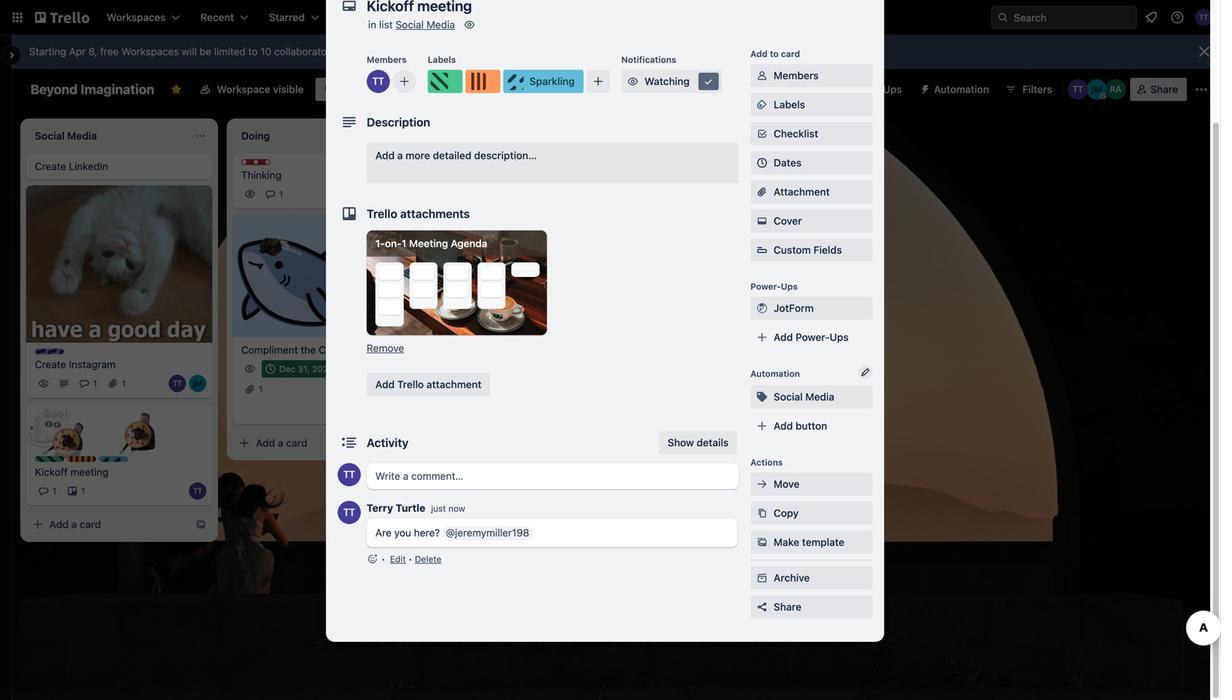 Task type: vqa. For each thing, say whether or not it's contained in the screenshot.
Doing
no



Task type: locate. For each thing, give the bounding box(es) containing it.
more left detailed
[[406, 149, 430, 161]]

2 horizontal spatial add a card button
[[439, 388, 599, 411]]

show menu image
[[1195, 82, 1210, 97]]

terry turtle (terryturtle) image inside primary element
[[1196, 9, 1213, 26]]

sm image inside the cover link
[[755, 214, 770, 228]]

1 horizontal spatial add a card
[[256, 437, 308, 449]]

1 down meeting
[[81, 486, 85, 497]]

1 vertical spatial add a card button
[[233, 432, 393, 455]]

sm image down actions
[[755, 477, 770, 492]]

social
[[396, 19, 424, 31], [774, 391, 803, 403]]

trello up 1- on the top
[[367, 207, 398, 221]]

share button left show menu image
[[1131, 78, 1188, 101]]

0 vertical spatial more
[[371, 45, 395, 57]]

color: bold red, title: "thoughts" element
[[241, 159, 296, 170]]

notifications
[[622, 55, 677, 65]]

sm image inside archive link
[[755, 571, 770, 586]]

search image
[[998, 12, 1010, 23]]

members up add members to card image
[[367, 55, 407, 65]]

sm image inside the members link
[[755, 68, 770, 83]]

1 vertical spatial add a card
[[256, 437, 308, 449]]

trello up ruby anderson (rubyanderson7) image
[[398, 379, 424, 391]]

sm image
[[755, 68, 770, 83], [755, 214, 770, 228], [755, 301, 770, 316], [755, 477, 770, 492], [755, 535, 770, 550]]

color: orange, title: none image up meeting
[[67, 457, 96, 462]]

dec
[[279, 364, 296, 374]]

actions
[[751, 458, 783, 468]]

ups up jotform
[[781, 281, 798, 292]]

here?
[[414, 527, 440, 539]]

0 vertical spatial members
[[367, 55, 407, 65]]

0 vertical spatial power-ups
[[850, 83, 903, 95]]

1 vertical spatial automation
[[751, 369, 801, 379]]

terry turtle (terryturtle) image left jeremy miller (jeremymiller198) icon
[[355, 401, 372, 419]]

0 horizontal spatial jeremy miller (jeremymiller198) image
[[189, 375, 207, 393]]

0 horizontal spatial automation
[[751, 369, 801, 379]]

color: green, title: none image up kickoff
[[35, 457, 64, 462]]

sparkling
[[530, 75, 575, 87], [113, 457, 153, 467]]

instagram
[[69, 359, 116, 371]]

4 sm image from the top
[[755, 477, 770, 492]]

1 vertical spatial create from template… image
[[195, 519, 207, 531]]

learn
[[342, 45, 368, 57]]

kickoff
[[35, 466, 68, 478]]

sm image down "add to card"
[[755, 68, 770, 83]]

1 down "instagram"
[[93, 379, 97, 389]]

copy
[[774, 507, 799, 519]]

create for create
[[430, 11, 462, 23]]

0 horizontal spatial social
[[396, 19, 424, 31]]

custom fields button
[[751, 243, 873, 257]]

1 horizontal spatial media
[[806, 391, 835, 403]]

1 vertical spatial sparkling
[[113, 457, 153, 467]]

1 horizontal spatial jeremy miller (jeremymiller198) image
[[1087, 79, 1108, 100]]

thoughts thinking
[[241, 160, 296, 181]]

0 horizontal spatial power-ups
[[751, 281, 798, 292]]

media
[[427, 19, 455, 31], [806, 391, 835, 403]]

2 horizontal spatial power-
[[850, 83, 884, 95]]

ups inside button
[[884, 83, 903, 95]]

Dec 31, 2023 checkbox
[[262, 360, 338, 378]]

automation left 'filters' "button"
[[935, 83, 990, 95]]

terry turtle just now
[[367, 502, 466, 514]]

sm image inside move link
[[755, 477, 770, 492]]

add
[[751, 49, 768, 59], [376, 149, 395, 161], [774, 331, 793, 343], [376, 379, 395, 391], [463, 394, 482, 406], [774, 420, 793, 432], [256, 437, 275, 449], [49, 519, 69, 531]]

1 sm image from the top
[[755, 68, 770, 83]]

sm image for jotform
[[755, 301, 770, 316]]

2 vertical spatial create
[[35, 359, 66, 371]]

sm image left jotform
[[755, 301, 770, 316]]

0 vertical spatial sparkling
[[530, 75, 575, 87]]

0 horizontal spatial members
[[367, 55, 407, 65]]

share down "archive"
[[774, 601, 802, 613]]

move
[[774, 478, 800, 490]]

beyond
[[31, 81, 78, 97]]

power-ups inside power-ups button
[[850, 83, 903, 95]]

social up add button
[[774, 391, 803, 403]]

power- inside button
[[850, 83, 884, 95]]

dec 31, 2023
[[279, 364, 334, 374]]

0 vertical spatial add a card
[[463, 394, 514, 406]]

0 horizontal spatial add a card button
[[26, 513, 186, 537]]

0 vertical spatial color: sky, title: "sparkling" element
[[504, 70, 584, 93]]

1 vertical spatial share
[[774, 601, 802, 613]]

1 vertical spatial media
[[806, 391, 835, 403]]

a for left create from template… icon's 'add a card' button
[[71, 519, 77, 531]]

0 horizontal spatial terry turtle (terryturtle) image
[[169, 375, 186, 393]]

social inside button
[[774, 391, 803, 403]]

create left linkedin
[[35, 160, 66, 172]]

to up the members link
[[770, 49, 779, 59]]

power- down jotform
[[796, 331, 830, 343]]

0 horizontal spatial share button
[[751, 596, 873, 619]]

create instagram
[[35, 359, 116, 371]]

ups left automation button
[[884, 83, 903, 95]]

collaborator
[[427, 45, 484, 57]]

terry turtle (terryturtle) image
[[1196, 9, 1213, 26], [367, 70, 390, 93], [1068, 79, 1089, 100], [355, 401, 372, 419], [338, 501, 361, 524]]

0 vertical spatial power-
[[850, 83, 884, 95]]

starting
[[29, 45, 66, 57]]

1 horizontal spatial sparkling
[[530, 75, 575, 87]]

1 vertical spatial color: green, title: none image
[[35, 457, 64, 462]]

media up button
[[806, 391, 835, 403]]

0 vertical spatial create
[[430, 11, 462, 23]]

details
[[697, 437, 729, 449]]

2 sm image from the top
[[755, 214, 770, 228]]

0 vertical spatial jeremy miller (jeremymiller198) image
[[1087, 79, 1108, 100]]

0 horizontal spatial labels
[[428, 55, 456, 65]]

2 vertical spatial ups
[[830, 331, 849, 343]]

10
[[261, 45, 272, 57]]

1 horizontal spatial share button
[[1131, 78, 1188, 101]]

make
[[774, 536, 800, 548]]

labels link
[[751, 93, 873, 116]]

create up collaborator
[[430, 11, 462, 23]]

create down color: purple, title: none icon
[[35, 359, 66, 371]]

None text field
[[360, 0, 840, 19]]

sm image for move
[[755, 477, 770, 492]]

0 vertical spatial ups
[[884, 83, 903, 95]]

sm image for cover
[[755, 214, 770, 228]]

color: green, title: none image down collaborator
[[428, 70, 463, 93]]

sm image up collaborator
[[463, 17, 477, 32]]

add to card
[[751, 49, 801, 59]]

2 horizontal spatial terry turtle (terryturtle) image
[[338, 463, 361, 487]]

3 sm image from the top
[[755, 301, 770, 316]]

/
[[471, 309, 474, 319]]

edit
[[390, 554, 406, 564]]

1 horizontal spatial power-
[[796, 331, 830, 343]]

media up collaborator
[[427, 19, 455, 31]]

sm image left social media
[[755, 390, 770, 404]]

color: orange, title: none image
[[466, 70, 501, 93], [67, 457, 96, 462]]

1 horizontal spatial color: sky, title: "sparkling" element
[[504, 70, 584, 93]]

sm image down "add to card"
[[755, 97, 770, 112]]

sm image for watching button
[[626, 74, 641, 89]]

on-
[[385, 237, 402, 249]]

sm image inside social media button
[[755, 390, 770, 404]]

sm image inside make template link
[[755, 535, 770, 550]]

0 horizontal spatial share
[[774, 601, 802, 613]]

0 vertical spatial social
[[396, 19, 424, 31]]

0 vertical spatial share button
[[1131, 78, 1188, 101]]

dates
[[774, 157, 802, 169]]

share button
[[1131, 78, 1188, 101], [751, 596, 873, 619]]

2023
[[312, 364, 334, 374]]

more
[[371, 45, 395, 57], [406, 149, 430, 161]]

1 down create instagram link
[[122, 379, 126, 389]]

ruby anderson (rubyanderson7) image
[[1106, 79, 1127, 100]]

0 horizontal spatial to
[[248, 45, 258, 57]]

0 vertical spatial color: green, title: none image
[[428, 70, 463, 93]]

terry turtle (terryturtle) image left ruby anderson (rubyanderson7) icon
[[1068, 79, 1089, 100]]

Write a comment text field
[[367, 463, 739, 490]]

1 vertical spatial create
[[35, 160, 66, 172]]

1 vertical spatial trello
[[398, 379, 424, 391]]

labels up checklist
[[774, 99, 806, 111]]

1 horizontal spatial color: orange, title: none image
[[466, 70, 501, 93]]

0 vertical spatial share
[[1151, 83, 1179, 95]]

1 horizontal spatial automation
[[935, 83, 990, 95]]

0 horizontal spatial ups
[[781, 281, 798, 292]]

0 notifications image
[[1143, 9, 1161, 26]]

1 vertical spatial color: sky, title: "sparkling" element
[[99, 457, 153, 467]]

add power-ups
[[774, 331, 849, 343]]

attachments
[[401, 207, 470, 221]]

more down "list"
[[371, 45, 395, 57]]

star or unstar board image
[[171, 84, 182, 95]]

watching
[[645, 75, 690, 87]]

1 vertical spatial more
[[406, 149, 430, 161]]

you
[[395, 527, 411, 539]]

sm image left make
[[755, 535, 770, 550]]

activity
[[367, 436, 409, 450]]

share
[[1151, 83, 1179, 95], [774, 601, 802, 613]]

edit link
[[390, 554, 406, 564]]

2 vertical spatial power-
[[796, 331, 830, 343]]

•
[[409, 554, 413, 564]]

0 vertical spatial automation
[[935, 83, 990, 95]]

trello
[[367, 207, 398, 221], [398, 379, 424, 391]]

jeremy miller (jeremymiller198) image
[[375, 401, 393, 419]]

automation inside button
[[935, 83, 990, 95]]

jeremy miller (jeremymiller198) image for the leftmost terry turtle (terryturtle) image
[[189, 375, 207, 393]]

1 horizontal spatial color: green, title: none image
[[428, 70, 463, 93]]

terry turtle (terryturtle) image
[[169, 375, 186, 393], [338, 463, 361, 487], [189, 483, 207, 500]]

1 horizontal spatial power-ups
[[850, 83, 903, 95]]

sm image left copy
[[755, 506, 770, 521]]

power- up jotform
[[751, 281, 781, 292]]

to left 10
[[248, 45, 258, 57]]

sm image
[[463, 17, 477, 32], [626, 74, 641, 89], [702, 74, 716, 89], [914, 78, 935, 98], [755, 97, 770, 112], [755, 390, 770, 404], [755, 506, 770, 521], [755, 571, 770, 586]]

create inside 'create linkedin' link
[[35, 160, 66, 172]]

0 vertical spatial color: orange, title: none image
[[466, 70, 501, 93]]

sm image inside automation button
[[914, 78, 935, 98]]

0 horizontal spatial color: orange, title: none image
[[67, 457, 96, 462]]

be
[[200, 45, 212, 57]]

create from template… image
[[402, 437, 413, 449], [195, 519, 207, 531]]

sm image down notifications
[[626, 74, 641, 89]]

Search field
[[1010, 7, 1137, 28]]

1 horizontal spatial add a card button
[[233, 432, 393, 455]]

a for top 'add a card' button
[[484, 394, 490, 406]]

filters button
[[1002, 78, 1057, 101]]

sm image inside labels link
[[755, 97, 770, 112]]

0 horizontal spatial color: sky, title: "sparkling" element
[[99, 457, 153, 467]]

2 vertical spatial add a card
[[49, 519, 101, 531]]

cover link
[[751, 209, 873, 233]]

template
[[803, 536, 845, 548]]

board link
[[316, 78, 377, 101]]

1 vertical spatial power-
[[751, 281, 781, 292]]

@jeremymiller198
[[446, 527, 530, 539]]

add members to card image
[[399, 74, 411, 89]]

1 vertical spatial social
[[774, 391, 803, 403]]

labels right about on the left of page
[[428, 55, 456, 65]]

just
[[431, 504, 446, 514]]

2 vertical spatial add a card button
[[26, 513, 186, 537]]

1 horizontal spatial terry turtle (terryturtle) image
[[189, 483, 207, 500]]

color: green, title: none image
[[428, 70, 463, 93], [35, 457, 64, 462]]

automation up social media
[[751, 369, 801, 379]]

custom fields
[[774, 244, 843, 256]]

sm image left cover
[[755, 214, 770, 228]]

share left show menu image
[[1151, 83, 1179, 95]]

color: sky, title: "sparkling" element
[[504, 70, 584, 93], [99, 457, 153, 467]]

sm image inside copy link
[[755, 506, 770, 521]]

ups up social media button
[[830, 331, 849, 343]]

sm image right power-ups button
[[914, 78, 935, 98]]

share button down archive link
[[751, 596, 873, 619]]

0
[[466, 309, 471, 319]]

workspace
[[217, 83, 271, 95]]

social media link
[[396, 19, 455, 31]]

sm image left "archive"
[[755, 571, 770, 586]]

sm image right watching
[[702, 74, 716, 89]]

in
[[368, 19, 377, 31]]

list
[[379, 19, 393, 31]]

0 vertical spatial add a card button
[[439, 388, 599, 411]]

1 horizontal spatial create from template… image
[[402, 437, 413, 449]]

thoughts
[[256, 160, 296, 170]]

2 horizontal spatial ups
[[884, 83, 903, 95]]

terry turtle (terryturtle) image right open information menu image
[[1196, 9, 1213, 26]]

1 horizontal spatial labels
[[774, 99, 806, 111]]

1 horizontal spatial ups
[[830, 331, 849, 343]]

show details
[[668, 437, 729, 449]]

meeting
[[70, 466, 109, 478]]

1 vertical spatial jeremy miller (jeremymiller198) image
[[189, 375, 207, 393]]

jeremy miller (jeremymiller198) image
[[1087, 79, 1108, 100], [189, 375, 207, 393]]

create for create instagram
[[35, 359, 66, 371]]

create inside button
[[430, 11, 462, 23]]

1 vertical spatial power-ups
[[751, 281, 798, 292]]

create inside create instagram link
[[35, 359, 66, 371]]

1-on-1 meeting agenda
[[376, 237, 488, 249]]

color: purple, title: none image
[[35, 349, 64, 355]]

turtle
[[396, 502, 426, 514]]

members down "add to card"
[[774, 69, 819, 81]]

power-ups
[[850, 83, 903, 95], [751, 281, 798, 292]]

power- up checklist button
[[850, 83, 884, 95]]

0 vertical spatial media
[[427, 19, 455, 31]]

show
[[668, 437, 695, 449]]

social right "list"
[[396, 19, 424, 31]]

1 vertical spatial members
[[774, 69, 819, 81]]

sm image for labels link
[[755, 97, 770, 112]]

move link
[[751, 473, 873, 496]]

detailed
[[433, 149, 472, 161]]

1 vertical spatial color: orange, title: none image
[[67, 457, 96, 462]]

color: orange, title: none image down limits
[[466, 70, 501, 93]]

chef
[[319, 344, 341, 356]]

a for the topmost create from template… icon's 'add a card' button
[[278, 437, 284, 449]]

5 sm image from the top
[[755, 535, 770, 550]]

automation
[[935, 83, 990, 95], [751, 369, 801, 379]]

checklist button
[[751, 122, 873, 145]]

jotform
[[774, 302, 814, 314]]

0 horizontal spatial add a card
[[49, 519, 101, 531]]

button
[[796, 420, 828, 432]]

compliment the chef link
[[241, 343, 410, 357]]

0 horizontal spatial power-
[[751, 281, 781, 292]]

1 horizontal spatial social
[[774, 391, 803, 403]]



Task type: describe. For each thing, give the bounding box(es) containing it.
1 down thoughts thinking
[[279, 189, 283, 199]]

custom
[[774, 244, 812, 256]]

2 horizontal spatial add a card
[[463, 394, 514, 406]]

1 down kickoff
[[52, 486, 56, 497]]

create for create linkedin
[[35, 160, 66, 172]]

sm image for automation button
[[914, 78, 935, 98]]

visible
[[273, 83, 304, 95]]

dates button
[[751, 151, 873, 175]]

delete link
[[415, 554, 442, 564]]

add a card button for left create from template… icon
[[26, 513, 186, 537]]

0 horizontal spatial sparkling
[[113, 457, 153, 467]]

primary element
[[0, 0, 1222, 35]]

remove
[[367, 342, 404, 354]]

free
[[100, 45, 119, 57]]

add a card for left create from template… icon
[[49, 519, 101, 531]]

add a card for the topmost create from template… icon
[[256, 437, 308, 449]]

kickoff meeting
[[35, 466, 109, 478]]

customize views image
[[385, 82, 399, 97]]

1-
[[376, 237, 385, 249]]

sm image for copy link on the right bottom
[[755, 506, 770, 521]]

terry turtle (terryturtle) image left terry
[[338, 501, 361, 524]]

starting apr 8, free workspaces will be limited to 10 collaborators. learn more about collaborator limits
[[29, 45, 511, 57]]

jeremy miller (jeremymiller198) image for terry turtle (terryturtle) icon to the left of ruby anderson (rubyanderson7) icon
[[1087, 79, 1108, 100]]

agenda
[[451, 237, 488, 249]]

members link
[[751, 64, 873, 87]]

copy link
[[751, 502, 873, 525]]

add reaction image
[[367, 552, 379, 567]]

create linkedin link
[[35, 159, 204, 174]]

compliment
[[241, 344, 298, 356]]

fields
[[814, 244, 843, 256]]

beyond imagination
[[31, 81, 154, 97]]

back to home image
[[35, 6, 89, 29]]

open information menu image
[[1171, 10, 1186, 25]]

description…
[[475, 149, 537, 161]]

terry turtle (terryturtle) image left add members to card image
[[367, 70, 390, 93]]

meeting
[[409, 237, 448, 249]]

0 horizontal spatial more
[[371, 45, 395, 57]]

cover
[[774, 215, 802, 227]]

board
[[340, 83, 369, 95]]

workspace visible button
[[191, 78, 313, 101]]

sm image for social media button
[[755, 390, 770, 404]]

the
[[301, 344, 316, 356]]

sm image for make template
[[755, 535, 770, 550]]

compliment the chef
[[241, 344, 341, 356]]

1 horizontal spatial more
[[406, 149, 430, 161]]

apr
[[69, 45, 86, 57]]

terry
[[367, 502, 393, 514]]

media inside button
[[806, 391, 835, 403]]

1 vertical spatial share button
[[751, 596, 873, 619]]

0 / 3
[[466, 309, 479, 319]]

social media
[[774, 391, 835, 403]]

workspace visible
[[217, 83, 304, 95]]

make template link
[[751, 531, 873, 554]]

add trello attachment
[[376, 379, 482, 391]]

1 right 1- on the top
[[402, 237, 407, 249]]

about
[[397, 45, 424, 57]]

add trello attachment button
[[367, 373, 491, 396]]

filters
[[1023, 83, 1053, 95]]

add button button
[[751, 415, 873, 438]]

0 horizontal spatial create from template… image
[[195, 519, 207, 531]]

watching button
[[622, 70, 722, 93]]

linkedin
[[69, 160, 108, 172]]

now
[[449, 504, 466, 514]]

are
[[376, 527, 392, 539]]

31,
[[298, 364, 310, 374]]

add a card button for the topmost create from template… icon
[[233, 432, 393, 455]]

checklist
[[774, 128, 819, 140]]

1 horizontal spatial to
[[770, 49, 779, 59]]

limited
[[214, 45, 246, 57]]

collaborators.
[[274, 45, 339, 57]]

attachment button
[[751, 180, 873, 204]]

1 horizontal spatial members
[[774, 69, 819, 81]]

1 horizontal spatial share
[[1151, 83, 1179, 95]]

attachment
[[427, 379, 482, 391]]

sm image for members
[[755, 68, 770, 83]]

learn more about collaborator limits link
[[342, 45, 511, 57]]

are you here? @jeremymiller198
[[376, 527, 530, 539]]

0 horizontal spatial media
[[427, 19, 455, 31]]

0 vertical spatial create from template… image
[[402, 437, 413, 449]]

Board name text field
[[23, 78, 162, 101]]

trello inside button
[[398, 379, 424, 391]]

make template
[[774, 536, 845, 548]]

imagination
[[81, 81, 154, 97]]

add a more detailed description…
[[376, 149, 537, 161]]

thinking link
[[241, 168, 410, 183]]

0 vertical spatial labels
[[428, 55, 456, 65]]

1 vertical spatial labels
[[774, 99, 806, 111]]

description
[[367, 115, 431, 129]]

0 horizontal spatial color: green, title: none image
[[35, 457, 64, 462]]

will
[[182, 45, 197, 57]]

attachment
[[774, 186, 830, 198]]

8,
[[89, 45, 97, 57]]

remove link
[[367, 342, 404, 354]]

5
[[379, 364, 384, 374]]

create instagram link
[[35, 358, 204, 372]]

0 vertical spatial trello
[[367, 207, 398, 221]]

show details link
[[659, 431, 738, 455]]

1 vertical spatial ups
[[781, 281, 798, 292]]

leftover pie
[[448, 289, 504, 301]]

pie
[[489, 289, 504, 301]]

automation button
[[914, 78, 999, 101]]

limits
[[486, 45, 511, 57]]

power-ups button
[[820, 78, 911, 101]]

ruby anderson (rubyanderson7) image
[[396, 401, 413, 419]]

create button
[[421, 6, 471, 29]]

thinking
[[241, 169, 282, 181]]

in list social media
[[368, 19, 455, 31]]

just now link
[[431, 504, 466, 514]]

social media button
[[751, 386, 873, 409]]

leftover
[[448, 289, 487, 301]]

workspaces
[[122, 45, 179, 57]]

sm image for archive link
[[755, 571, 770, 586]]

1 down compliment
[[259, 384, 263, 395]]



